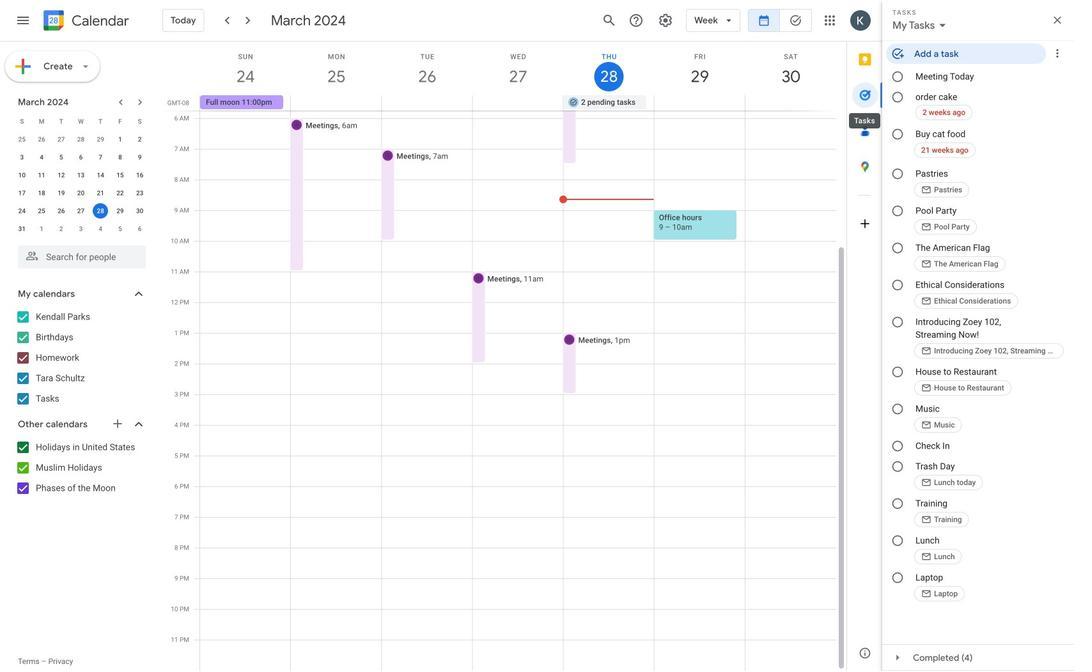 Task type: locate. For each thing, give the bounding box(es) containing it.
april 3 element
[[73, 221, 89, 237]]

april 2 element
[[54, 221, 69, 237]]

13 element
[[73, 168, 89, 183]]

february 28 element
[[73, 132, 89, 147]]

february 26 element
[[34, 132, 49, 147]]

february 25 element
[[14, 132, 30, 147]]

14 element
[[93, 168, 108, 183]]

other calendars list
[[3, 437, 159, 499]]

row
[[194, 95, 847, 111], [12, 113, 150, 130], [12, 130, 150, 148], [12, 148, 150, 166], [12, 166, 150, 184], [12, 184, 150, 202], [12, 202, 150, 220], [12, 220, 150, 238]]

grid
[[164, 42, 847, 671]]

19 element
[[54, 185, 69, 201]]

5 element
[[54, 150, 69, 165]]

march 2024 grid
[[12, 113, 150, 238]]

25 element
[[34, 203, 49, 219]]

21 element
[[93, 185, 108, 201]]

april 6 element
[[132, 221, 147, 237]]

11 element
[[34, 168, 49, 183]]

settings menu image
[[658, 13, 673, 28]]

18 element
[[34, 185, 49, 201]]

22 element
[[112, 185, 128, 201]]

31 element
[[14, 221, 30, 237]]

heading
[[69, 13, 129, 28]]

2 element
[[132, 132, 147, 147]]

cell
[[291, 95, 382, 111], [382, 95, 473, 111], [473, 95, 563, 111], [654, 95, 745, 111], [745, 95, 836, 111], [91, 202, 110, 220]]

tab list
[[847, 42, 883, 636]]

None search field
[[0, 240, 159, 269]]

heading inside calendar element
[[69, 13, 129, 28]]

february 27 element
[[54, 132, 69, 147]]

30 element
[[132, 203, 147, 219]]

7 element
[[93, 150, 108, 165]]

row group
[[12, 130, 150, 238]]



Task type: describe. For each thing, give the bounding box(es) containing it.
6 element
[[73, 150, 89, 165]]

cell inside march 2024 grid
[[91, 202, 110, 220]]

26 element
[[54, 203, 69, 219]]

tab list inside side panel section
[[847, 42, 883, 636]]

28, today element
[[93, 203, 108, 219]]

29 element
[[112, 203, 128, 219]]

Search for people text field
[[26, 246, 138, 269]]

april 1 element
[[34, 221, 49, 237]]

3 element
[[14, 150, 30, 165]]

27 element
[[73, 203, 89, 219]]

8 element
[[112, 150, 128, 165]]

my calendars list
[[3, 307, 159, 409]]

23 element
[[132, 185, 147, 201]]

4 element
[[34, 150, 49, 165]]

february 29 element
[[93, 132, 108, 147]]

20 element
[[73, 185, 89, 201]]

1 element
[[112, 132, 128, 147]]

add other calendars image
[[111, 418, 124, 430]]

15 element
[[112, 168, 128, 183]]

main drawer image
[[15, 13, 31, 28]]

9 element
[[132, 150, 147, 165]]

24 element
[[14, 203, 30, 219]]

12 element
[[54, 168, 69, 183]]

side panel section
[[847, 42, 883, 671]]

april 4 element
[[93, 221, 108, 237]]

calendar element
[[41, 8, 129, 36]]

april 5 element
[[112, 221, 128, 237]]

17 element
[[14, 185, 30, 201]]

10 element
[[14, 168, 30, 183]]

16 element
[[132, 168, 147, 183]]



Task type: vqa. For each thing, say whether or not it's contained in the screenshot.
Other calendars list
yes



